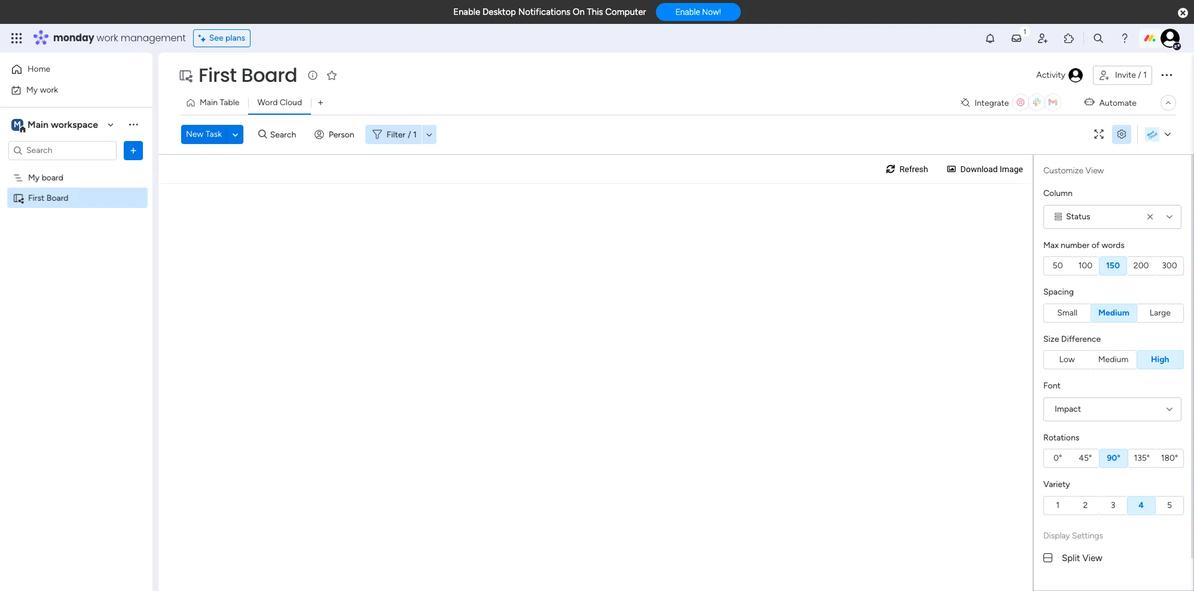 Task type: vqa. For each thing, say whether or not it's contained in the screenshot.
Main workspace
yes



Task type: locate. For each thing, give the bounding box(es) containing it.
enable
[[453, 7, 480, 17], [675, 7, 700, 17]]

1 horizontal spatial board
[[241, 62, 297, 88]]

list box containing my board
[[0, 165, 152, 370]]

0 vertical spatial first
[[199, 62, 237, 88]]

main inside workspace selection element
[[28, 119, 48, 130]]

0 vertical spatial work
[[97, 31, 118, 45]]

1 vertical spatial first board
[[28, 193, 69, 203]]

/ for invite
[[1138, 70, 1141, 80]]

1 vertical spatial board
[[47, 193, 69, 203]]

main
[[200, 97, 218, 108], [28, 119, 48, 130]]

1 vertical spatial medium
[[1098, 355, 1129, 365]]

invite members image
[[1037, 32, 1049, 44]]

0 horizontal spatial work
[[40, 85, 58, 95]]

medium up difference
[[1098, 308, 1129, 318]]

200 button
[[1127, 257, 1156, 276]]

settings
[[1072, 531, 1103, 541]]

dapulse close image
[[1178, 7, 1188, 19]]

1 horizontal spatial work
[[97, 31, 118, 45]]

word cloud button
[[248, 93, 311, 112]]

0 horizontal spatial enable
[[453, 7, 480, 17]]

100
[[1078, 261, 1093, 271]]

activity button
[[1032, 66, 1088, 85]]

0 vertical spatial first board
[[199, 62, 297, 88]]

1 inside invite / 1 button
[[1143, 70, 1147, 80]]

enable desktop notifications on this computer
[[453, 7, 646, 17]]

apps image
[[1063, 32, 1075, 44]]

view for customize view
[[1086, 166, 1104, 176]]

main left the table
[[200, 97, 218, 108]]

m
[[14, 119, 21, 129]]

medium button
[[1091, 303, 1137, 323], [1090, 350, 1136, 370]]

management
[[121, 31, 186, 45]]

0 horizontal spatial main
[[28, 119, 48, 130]]

/ right the invite at the right of the page
[[1138, 70, 1141, 80]]

see plans button
[[193, 29, 251, 47]]

0 vertical spatial /
[[1138, 70, 1141, 80]]

options image
[[1159, 67, 1174, 82], [127, 144, 139, 156]]

/ right filter
[[408, 129, 411, 140]]

5
[[1167, 500, 1172, 510]]

medium down difference
[[1098, 355, 1129, 365]]

my work
[[26, 85, 58, 95]]

medium button down difference
[[1090, 350, 1136, 370]]

first
[[199, 62, 237, 88], [28, 193, 44, 203]]

options image up collapse board header icon
[[1159, 67, 1174, 82]]

of
[[1092, 240, 1100, 250]]

options image down workspace options image
[[127, 144, 139, 156]]

view right customize on the right top of the page
[[1086, 166, 1104, 176]]

0 horizontal spatial first
[[28, 193, 44, 203]]

1 horizontal spatial main
[[200, 97, 218, 108]]

1 left arrow down icon
[[413, 129, 417, 140]]

0 vertical spatial 1
[[1143, 70, 1147, 80]]

1 vertical spatial my
[[28, 173, 40, 183]]

1 vertical spatial medium button
[[1090, 350, 1136, 370]]

desktop
[[483, 7, 516, 17]]

first board inside list box
[[28, 193, 69, 203]]

135°
[[1134, 453, 1150, 463]]

max number of words
[[1043, 240, 1125, 250]]

1 horizontal spatial shareable board image
[[178, 68, 193, 83]]

2 horizontal spatial 1
[[1143, 70, 1147, 80]]

board
[[241, 62, 297, 88], [47, 193, 69, 203]]

0 vertical spatial medium button
[[1091, 303, 1137, 323]]

enable left desktop
[[453, 7, 480, 17]]

enable left now!
[[675, 7, 700, 17]]

1 horizontal spatial /
[[1138, 70, 1141, 80]]

select product image
[[11, 32, 23, 44]]

notifications image
[[984, 32, 996, 44]]

high button
[[1136, 350, 1184, 370]]

1 vertical spatial main
[[28, 119, 48, 130]]

first board
[[199, 62, 297, 88], [28, 193, 69, 203]]

my left board
[[28, 173, 40, 183]]

enable now!
[[675, 7, 721, 17]]

board up word in the top of the page
[[241, 62, 297, 88]]

medium button up difference
[[1091, 303, 1137, 323]]

work right "monday"
[[97, 31, 118, 45]]

main right workspace image
[[28, 119, 48, 130]]

work
[[97, 31, 118, 45], [40, 85, 58, 95]]

50 button
[[1043, 257, 1072, 276]]

view for split view
[[1082, 553, 1103, 564]]

first inside list box
[[28, 193, 44, 203]]

work inside button
[[40, 85, 58, 95]]

my inside button
[[26, 85, 38, 95]]

0 horizontal spatial 1
[[413, 129, 417, 140]]

1 vertical spatial work
[[40, 85, 58, 95]]

main for main workspace
[[28, 119, 48, 130]]

1 vertical spatial first
[[28, 193, 44, 203]]

my
[[26, 85, 38, 95], [28, 173, 40, 183]]

inbox image
[[1011, 32, 1022, 44]]

0 vertical spatial view
[[1086, 166, 1104, 176]]

0 horizontal spatial shareable board image
[[13, 192, 24, 204]]

my down home
[[26, 85, 38, 95]]

customize view
[[1043, 166, 1104, 176]]

low button
[[1043, 350, 1090, 370]]

workspace selection element
[[11, 117, 100, 133]]

1 vertical spatial /
[[408, 129, 411, 140]]

main table button
[[181, 93, 248, 112]]

option
[[0, 167, 152, 169]]

main for main table
[[200, 97, 218, 108]]

workspace image
[[11, 118, 23, 131]]

first board up the table
[[199, 62, 297, 88]]

first up main table
[[199, 62, 237, 88]]

1 down "variety"
[[1056, 500, 1060, 510]]

new task
[[186, 129, 222, 139]]

medium button for spacing
[[1091, 303, 1137, 323]]

main inside button
[[200, 97, 218, 108]]

enable inside button
[[675, 7, 700, 17]]

list box
[[0, 165, 152, 370]]

view
[[1086, 166, 1104, 176], [1082, 553, 1103, 564]]

1 vertical spatial 1
[[413, 129, 417, 140]]

v2 search image
[[258, 128, 267, 141]]

1 horizontal spatial 1
[[1056, 500, 1060, 510]]

0 vertical spatial my
[[26, 85, 38, 95]]

1 for filter / 1
[[413, 129, 417, 140]]

0 vertical spatial medium
[[1098, 308, 1129, 318]]

my inside list box
[[28, 173, 40, 183]]

50
[[1053, 261, 1063, 271]]

150 button
[[1099, 257, 1127, 276]]

medium
[[1098, 308, 1129, 318], [1098, 355, 1129, 365]]

medium button for size difference
[[1090, 350, 1136, 370]]

2
[[1083, 500, 1088, 510]]

view right split
[[1082, 553, 1103, 564]]

first down the my board
[[28, 193, 44, 203]]

work down home
[[40, 85, 58, 95]]

100 button
[[1072, 257, 1099, 276]]

workspace
[[51, 119, 98, 130]]

0 vertical spatial board
[[241, 62, 297, 88]]

2 button
[[1072, 496, 1099, 515]]

angle down image
[[232, 130, 238, 139]]

/ for filter
[[408, 129, 411, 140]]

0 horizontal spatial board
[[47, 193, 69, 203]]

shareable board image
[[178, 68, 193, 83], [13, 192, 24, 204]]

medium for size difference
[[1098, 355, 1129, 365]]

0 vertical spatial shareable board image
[[178, 68, 193, 83]]

person
[[329, 129, 354, 140]]

integrate
[[975, 98, 1009, 108]]

add to favorites image
[[326, 69, 338, 81]]

1 vertical spatial shareable board image
[[13, 192, 24, 204]]

variety
[[1043, 480, 1070, 490]]

1 vertical spatial view
[[1082, 553, 1103, 564]]

1 right the invite at the right of the page
[[1143, 70, 1147, 80]]

board down board
[[47, 193, 69, 203]]

0 vertical spatial main
[[200, 97, 218, 108]]

my work button
[[7, 80, 129, 100]]

300 button
[[1156, 257, 1184, 276]]

0 horizontal spatial first board
[[28, 193, 69, 203]]

new task button
[[181, 125, 227, 144]]

1 horizontal spatial enable
[[675, 7, 700, 17]]

first board down the my board
[[28, 193, 69, 203]]

1 horizontal spatial first
[[199, 62, 237, 88]]

180°
[[1161, 453, 1178, 463]]

/ inside button
[[1138, 70, 1141, 80]]

2 vertical spatial 1
[[1056, 500, 1060, 510]]

small
[[1057, 308, 1078, 318]]

1 vertical spatial options image
[[127, 144, 139, 156]]

180° button
[[1156, 449, 1184, 468]]

0 horizontal spatial /
[[408, 129, 411, 140]]

0 vertical spatial options image
[[1159, 67, 1174, 82]]

0°
[[1054, 453, 1062, 463]]

table
[[220, 97, 239, 108]]



Task type: describe. For each thing, give the bounding box(es) containing it.
filter / 1
[[387, 129, 417, 140]]

number
[[1061, 240, 1090, 250]]

invite / 1
[[1115, 70, 1147, 80]]

size difference
[[1043, 334, 1101, 344]]

my for my board
[[28, 173, 40, 183]]

plans
[[225, 33, 245, 43]]

v2 split view image
[[1043, 552, 1052, 565]]

200
[[1134, 261, 1149, 271]]

135° button
[[1128, 449, 1156, 468]]

autopilot image
[[1084, 95, 1094, 110]]

person button
[[310, 125, 361, 144]]

word
[[257, 97, 278, 108]]

Search in workspace field
[[25, 144, 100, 157]]

1 image
[[1019, 25, 1030, 38]]

difference
[[1061, 334, 1101, 344]]

my board
[[28, 173, 63, 183]]

computer
[[605, 7, 646, 17]]

split view
[[1062, 553, 1103, 564]]

activity
[[1036, 70, 1066, 80]]

rotations
[[1043, 433, 1079, 443]]

status
[[1066, 211, 1090, 222]]

work for monday
[[97, 31, 118, 45]]

impact
[[1055, 404, 1081, 414]]

45° button
[[1072, 449, 1099, 468]]

see plans
[[209, 33, 245, 43]]

monday work management
[[53, 31, 186, 45]]

300
[[1162, 261, 1177, 271]]

work for my
[[40, 85, 58, 95]]

arrow down image
[[422, 127, 436, 142]]

filter
[[387, 129, 405, 140]]

4
[[1139, 500, 1144, 510]]

word cloud
[[257, 97, 302, 108]]

show board description image
[[306, 69, 320, 81]]

spacing
[[1043, 287, 1074, 297]]

1 inside 1 button
[[1056, 500, 1060, 510]]

high
[[1151, 355, 1169, 365]]

Search field
[[267, 126, 303, 143]]

search everything image
[[1092, 32, 1104, 44]]

collapse board header image
[[1164, 98, 1173, 108]]

large button
[[1137, 303, 1184, 323]]

4 button
[[1127, 496, 1156, 515]]

task
[[206, 129, 222, 139]]

First Board field
[[196, 62, 300, 88]]

90°
[[1107, 453, 1120, 463]]

split
[[1062, 553, 1080, 564]]

cloud
[[280, 97, 302, 108]]

150
[[1106, 261, 1120, 271]]

3
[[1111, 500, 1115, 510]]

home button
[[7, 60, 129, 79]]

board inside list box
[[47, 193, 69, 203]]

enable for enable now!
[[675, 7, 700, 17]]

this
[[587, 7, 603, 17]]

1 horizontal spatial first board
[[199, 62, 297, 88]]

on
[[573, 7, 585, 17]]

display settings
[[1043, 531, 1103, 541]]

now!
[[702, 7, 721, 17]]

45°
[[1079, 453, 1092, 463]]

automate
[[1099, 98, 1137, 108]]

enable for enable desktop notifications on this computer
[[453, 7, 480, 17]]

home
[[28, 64, 50, 74]]

1 button
[[1043, 496, 1072, 515]]

customize
[[1043, 166, 1084, 176]]

display
[[1043, 531, 1070, 541]]

main table
[[200, 97, 239, 108]]

column
[[1043, 188, 1073, 199]]

invite
[[1115, 70, 1136, 80]]

jacob simon image
[[1161, 29, 1180, 48]]

3 button
[[1099, 496, 1127, 515]]

small button
[[1043, 303, 1091, 323]]

settings image
[[1112, 130, 1131, 139]]

monday
[[53, 31, 94, 45]]

v2 status outline image
[[1055, 213, 1062, 221]]

words
[[1102, 240, 1125, 250]]

size
[[1043, 334, 1059, 344]]

medium for spacing
[[1098, 308, 1129, 318]]

help image
[[1119, 32, 1131, 44]]

board
[[42, 173, 63, 183]]

notifications
[[518, 7, 570, 17]]

0° button
[[1043, 449, 1072, 468]]

workspace options image
[[127, 119, 139, 131]]

font
[[1043, 381, 1061, 391]]

dapulse integrations image
[[961, 98, 970, 107]]

large
[[1150, 308, 1171, 318]]

1 horizontal spatial options image
[[1159, 67, 1174, 82]]

invite / 1 button
[[1093, 66, 1152, 85]]

enable now! button
[[656, 3, 741, 21]]

max
[[1043, 240, 1059, 250]]

main workspace
[[28, 119, 98, 130]]

0 horizontal spatial options image
[[127, 144, 139, 156]]

5 button
[[1156, 496, 1184, 515]]

1 for invite / 1
[[1143, 70, 1147, 80]]

open full screen image
[[1089, 130, 1109, 139]]

90° button
[[1099, 449, 1128, 468]]

my for my work
[[26, 85, 38, 95]]

add view image
[[318, 98, 323, 107]]

low
[[1059, 355, 1075, 365]]

see
[[209, 33, 223, 43]]



